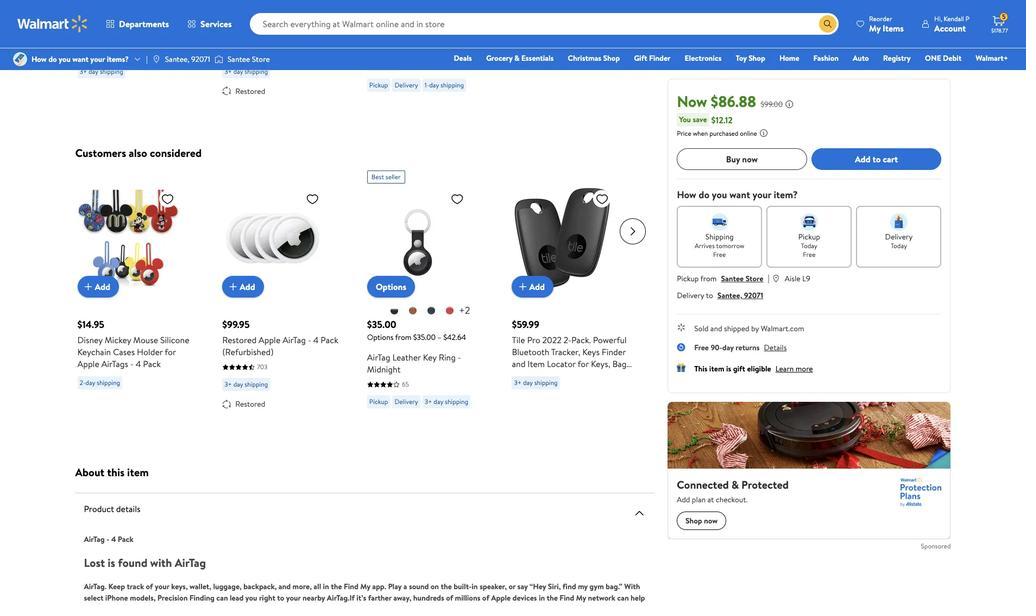 Task type: locate. For each thing, give the bounding box(es) containing it.
luggage,
[[213, 582, 242, 593]]

free left "90-"
[[695, 342, 709, 353]]

track
[[127, 582, 144, 593], [84, 605, 101, 607]]

92071 down services popup button
[[191, 54, 210, 65]]

christmas shop link
[[563, 52, 625, 64]]

1 horizontal spatial keys
[[583, 346, 600, 358]]

magsafe®
[[545, 23, 581, 35]]

tile inside $59.99 tile pro 2022 2-pack. powerful bluetooth tracker, keys finder and item locator for keys, bags, and more; up to 400 ft range. water-resistant. phone finder. ios and android compatible.
[[512, 334, 525, 346]]

1 shop from the left
[[604, 53, 620, 64]]

your for items?
[[90, 54, 105, 65]]

- inside airtag leather key ring - midnight
[[458, 352, 461, 364]]

0 horizontal spatial 92071
[[191, 54, 210, 65]]

add
[[856, 153, 871, 165], [95, 281, 110, 293], [240, 281, 255, 293], [530, 281, 545, 293]]

santee store button
[[721, 273, 764, 284]]

1 horizontal spatial store
[[746, 273, 764, 284]]

add button
[[77, 276, 119, 298], [222, 276, 264, 298], [512, 276, 554, 298]]

2 today from the left
[[891, 241, 908, 251]]

0 vertical spatial (refurbished)
[[222, 46, 274, 58]]

| left aisle
[[768, 272, 770, 284]]

0 vertical spatial $35.00
[[367, 318, 397, 332]]

to inside button
[[873, 153, 881, 165]]

add to cart image up the "$59.99"
[[517, 280, 530, 294]]

| down deep
[[146, 54, 148, 65]]

add to favorites list, restored apple airtag - 4 pack (refurbished) image
[[306, 192, 319, 206]]

0 horizontal spatial finder
[[367, 46, 391, 58]]

finder down mate
[[367, 46, 391, 58]]

- inside the now $12.14 apple airtag loop - polyurethane / deep navy (mhj03zm/a) (used)
[[148, 23, 151, 35]]

2 can from the left
[[618, 593, 629, 604]]

1 horizontal spatial 92071
[[744, 290, 764, 301]]

0 horizontal spatial shop
[[604, 53, 620, 64]]

shipping up android
[[535, 378, 558, 388]]

white down the $17.88
[[367, 35, 390, 46]]

1 horizontal spatial  image
[[152, 55, 161, 64]]

legal information image
[[760, 129, 768, 138]]

now inside now $17.88 $24.88 tile mate (2022) - 1 pack - white - bluetooth tracker, keys finder and item locator
[[367, 6, 387, 20]]

departments button
[[97, 11, 178, 37]]

3+ day shipping
[[514, 43, 558, 52], [80, 67, 123, 76], [225, 67, 268, 76], [514, 378, 558, 388], [225, 380, 268, 389], [425, 397, 469, 407]]

now up the you
[[677, 91, 708, 112]]

product group containing $14.95
[[77, 166, 198, 413]]

0 horizontal spatial white
[[367, 35, 390, 46]]

0 horizontal spatial 2-
[[80, 378, 86, 388]]

3+ day shipping down santee store
[[225, 67, 268, 76]]

for inside $59.99 tile pro 2022 2-pack. powerful bluetooth tracker, keys finder and item locator for keys, bags, and more; up to 400 ft range. water-resistant. phone finder. ios and android compatible.
[[578, 358, 589, 370]]

right
[[259, 593, 276, 604]]

restored down santee store
[[235, 86, 265, 96]]

from
[[701, 273, 717, 284], [395, 332, 412, 343]]

0 horizontal spatial locator
[[428, 46, 457, 58]]

ios
[[512, 394, 526, 406]]

do for how do you want your items?
[[48, 54, 57, 65]]

you down walmart 'image'
[[59, 54, 71, 65]]

3 add to cart image from the left
[[517, 280, 530, 294]]

1 horizontal spatial my
[[576, 593, 587, 604]]

add to favorites list, tile pro 2022 2-pack. powerful bluetooth tracker, keys finder and item locator for keys, bags, and more; up to 400 ft range. water-resistant. phone finder. ios and android compatible. image
[[596, 192, 609, 206]]

keys up deals link
[[468, 35, 485, 46]]

0 vertical spatial do
[[48, 54, 57, 65]]

finder right gift
[[649, 53, 671, 64]]

free up l9 on the top right
[[803, 250, 816, 259]]

0 horizontal spatial my
[[360, 582, 371, 593]]

the right on
[[441, 582, 452, 593]]

2 shop from the left
[[749, 53, 766, 64]]

0 horizontal spatial now
[[77, 6, 97, 20]]

keys
[[468, 35, 485, 46], [583, 346, 600, 358]]

shipping up essentials
[[535, 43, 558, 52]]

1 vertical spatial from
[[395, 332, 412, 343]]

400
[[575, 370, 591, 382]]

item up 68
[[409, 46, 426, 58]]

you up privacy. at the bottom left of page
[[246, 593, 257, 604]]

add up the "$59.99"
[[530, 281, 545, 293]]

|
[[146, 54, 148, 65], [768, 272, 770, 284]]

 image
[[13, 52, 27, 66], [215, 54, 223, 65], [152, 55, 161, 64]]

3 add button from the left
[[512, 276, 554, 298]]

track down select
[[84, 605, 101, 607]]

santee
[[228, 54, 250, 65], [721, 273, 744, 284]]

product group containing $99.95
[[222, 166, 343, 413]]

shipping down santee store
[[245, 67, 268, 76]]

0 horizontal spatial do
[[48, 54, 57, 65]]

in down "hey
[[539, 593, 545, 604]]

0 vertical spatial 4
[[313, 334, 319, 346]]

1 horizontal spatial track
[[127, 582, 144, 593]]

add button up $99.95
[[222, 276, 264, 298]]

airtag inside $109.95 restored apple airtag (4-pack) silver (mx542am/a) (refurbished)
[[283, 23, 306, 35]]

$35.00 left – at the left of page
[[413, 332, 436, 343]]

item inside $59.99 tile pro 2022 2-pack. powerful bluetooth tracker, keys finder and item locator for keys, bags, and more; up to 400 ft range. water-resistant. phone finder. ios and android compatible.
[[528, 358, 545, 370]]

tracker, inside now $17.88 $24.88 tile mate (2022) - 1 pack - white - bluetooth tracker, keys finder and item locator
[[436, 35, 465, 46]]

finder inside $59.99 tile pro 2022 2-pack. powerful bluetooth tracker, keys finder and item locator for keys, bags, and more; up to 400 ft range. water-resistant. phone finder. ios and android compatible.
[[602, 346, 626, 358]]

shop for toy shop
[[749, 53, 766, 64]]

0 vertical spatial tile
[[367, 23, 380, 35]]

2 horizontal spatial  image
[[215, 54, 223, 65]]

your down the more,
[[286, 593, 301, 604]]

all
[[314, 582, 321, 593]]

2 horizontal spatial now
[[677, 91, 708, 112]]

item down pro
[[528, 358, 545, 370]]

to right right on the left bottom of page
[[277, 593, 284, 604]]

0 vertical spatial how
[[32, 54, 47, 65]]

now for now $12.14 apple airtag loop - polyurethane / deep navy (mhj03zm/a) (used)
[[77, 6, 97, 20]]

the up airtag.if
[[331, 582, 342, 593]]

do for how do you want your item?
[[699, 188, 710, 202]]

0 vertical spatial find
[[344, 582, 359, 593]]

–
[[438, 332, 442, 343]]

2 horizontal spatial add to cart image
[[517, 280, 530, 294]]

tile left mate
[[367, 23, 380, 35]]

1 vertical spatial track
[[84, 605, 101, 607]]

apple up 2-day shipping
[[77, 358, 99, 370]]

0 vertical spatial |
[[146, 54, 148, 65]]

1 add button from the left
[[77, 276, 119, 298]]

midnight image
[[390, 307, 399, 315]]

tracker, up up
[[552, 346, 581, 358]]

your up the precision
[[155, 582, 170, 593]]

santee, down pickup from santee store |
[[718, 290, 743, 301]]

say
[[518, 582, 528, 593]]

do down walmart 'image'
[[48, 54, 57, 65]]

nearby
[[303, 593, 325, 604]]

restored down 703
[[235, 399, 265, 410]]

1 vertical spatial santee
[[721, 273, 744, 284]]

bluetooth left "1"
[[397, 35, 435, 46]]

1 horizontal spatial the
[[441, 582, 452, 593]]

0 vertical spatial you
[[59, 54, 71, 65]]

today inside the pickup today free
[[802, 241, 818, 251]]

track up models,
[[127, 582, 144, 593]]

product group containing now $17.88
[[367, 0, 488, 100]]

locator down "1"
[[428, 46, 457, 58]]

0 horizontal spatial item
[[127, 465, 149, 480]]

1 horizontal spatial |
[[768, 272, 770, 284]]

1 vertical spatial keys
[[583, 346, 600, 358]]

product group containing $109.95
[[222, 0, 343, 100]]

1 vertical spatial locator
[[547, 358, 576, 370]]

now inside the now $12.14 apple airtag loop - polyurethane / deep navy (mhj03zm/a) (used)
[[77, 6, 97, 20]]

keychain
[[77, 346, 111, 358]]

1 vertical spatial 92071
[[744, 290, 764, 301]]

0 vertical spatial want
[[72, 54, 89, 65]]

3+ day shipping down 703
[[225, 380, 268, 389]]

keys up ft
[[583, 346, 600, 358]]

do up shipping
[[699, 188, 710, 202]]

 image down navy
[[152, 55, 161, 64]]

2 add to cart image from the left
[[227, 280, 240, 294]]

product details image
[[633, 507, 646, 520]]

1 horizontal spatial $35.00
[[413, 332, 436, 343]]

free down shipping
[[714, 250, 726, 259]]

1 add to cart image from the left
[[82, 280, 95, 294]]

grocery
[[486, 53, 513, 64]]

to down pickup from santee store |
[[706, 290, 714, 301]]

apple inside the '$99.95 restored apple airtag - 4 pack (refurbished)'
[[259, 334, 281, 346]]

fashion link
[[809, 52, 844, 64]]

1 horizontal spatial white
[[588, 23, 611, 35]]

and
[[393, 46, 407, 58], [711, 323, 723, 334], [512, 358, 526, 370], [512, 370, 526, 382], [528, 394, 542, 406], [279, 582, 291, 593], [187, 605, 199, 607]]

0 horizontal spatial is
[[108, 556, 115, 571]]

found
[[118, 556, 148, 571]]

a
[[404, 582, 407, 593]]

bluetooth inside now $17.88 $24.88 tile mate (2022) - 1 pack - white - bluetooth tracker, keys finder and item locator
[[397, 35, 435, 46]]

keys,
[[591, 358, 611, 370]]

apple down speaker,
[[491, 593, 511, 604]]

today for delivery
[[891, 241, 908, 251]]

tracker, up deals link
[[436, 35, 465, 46]]

restored down $109.95
[[222, 23, 257, 35]]

1 horizontal spatial now
[[367, 6, 387, 20]]

1 can from the left
[[216, 593, 228, 604]]

shipping down 703
[[245, 380, 268, 389]]

today inside the delivery today
[[891, 241, 908, 251]]

0 vertical spatial store
[[252, 54, 270, 65]]

pickup up 'delivery to santee, 92071'
[[677, 273, 699, 284]]

best seller
[[372, 172, 401, 182]]

pickup left '1-'
[[369, 80, 388, 89]]

add to cart button
[[812, 148, 942, 170]]

2 horizontal spatial finder
[[649, 53, 671, 64]]

Search search field
[[250, 13, 839, 35]]

keys inside $59.99 tile pro 2022 2-pack. powerful bluetooth tracker, keys finder and item locator for keys, bags, and more; up to 400 ft range. water-resistant. phone finder. ios and android compatible.
[[583, 346, 600, 358]]

0 vertical spatial tracker,
[[436, 35, 465, 46]]

0 horizontal spatial you
[[59, 54, 71, 65]]

- inside $49.99 pro for magsafe® - white
[[583, 23, 586, 35]]

santee, 92071
[[165, 54, 210, 65]]

0 vertical spatial keys
[[468, 35, 485, 46]]

1 horizontal spatial 4
[[136, 358, 141, 370]]

farther
[[368, 593, 392, 604]]

pickup
[[369, 80, 388, 89], [799, 232, 821, 242], [677, 273, 699, 284], [369, 397, 388, 407]]

store up the santee, 92071 button
[[746, 273, 764, 284]]

item
[[409, 46, 426, 58], [528, 358, 545, 370]]

want down buy now button on the top right of the page
[[730, 188, 751, 202]]

my down my
[[576, 593, 587, 604]]

store down (mx542am/a)
[[252, 54, 270, 65]]

0 vertical spatial santee,
[[165, 54, 190, 65]]

from inside pickup from santee store |
[[701, 273, 717, 284]]

gift finder link
[[629, 52, 676, 64]]

product group
[[77, 0, 198, 100], [222, 0, 343, 100], [367, 0, 488, 100], [512, 0, 633, 100], [77, 166, 198, 413], [222, 166, 343, 413], [367, 166, 488, 413], [512, 166, 633, 413]]

the down siri,
[[547, 593, 558, 604]]

0 horizontal spatial how
[[32, 54, 47, 65]]

product group containing +2
[[367, 166, 488, 413]]

0 vertical spatial is
[[727, 364, 732, 374]]

0 horizontal spatial from
[[395, 332, 412, 343]]

can up the "encrypted"
[[216, 593, 228, 604]]

3+
[[514, 43, 522, 52], [80, 67, 87, 76], [225, 67, 232, 76], [514, 378, 522, 388], [225, 380, 232, 389], [425, 397, 432, 407]]

for right holder
[[165, 346, 176, 358]]

loop
[[127, 23, 145, 35]]

in
[[323, 582, 329, 593], [472, 582, 478, 593], [539, 593, 545, 604]]

considered
[[150, 146, 202, 160]]

find up "it's"
[[344, 582, 359, 593]]

tile inside now $17.88 $24.88 tile mate (2022) - 1 pack - white - bluetooth tracker, keys finder and item locator
[[367, 23, 380, 35]]

day
[[523, 43, 533, 52], [89, 67, 98, 76], [234, 67, 243, 76], [430, 80, 439, 89], [723, 342, 734, 353], [86, 378, 95, 388], [523, 378, 533, 388], [234, 380, 243, 389], [434, 397, 444, 407]]

add to cart image for disney mickey mouse silicone keychain cases holder for apple airtags - 4 pack
[[82, 280, 95, 294]]

tile pro 2022 2-pack. powerful bluetooth tracker, keys finder and item locator for keys, bags, and more; up to 400 ft range. water-resistant. phone finder. ios and android compatible. image
[[512, 188, 613, 289]]

(refurbished) inside $109.95 restored apple airtag (4-pack) silver (mx542am/a) (refurbished)
[[222, 46, 274, 58]]

santee up the santee, 92071 button
[[721, 273, 744, 284]]

add button up $14.95
[[77, 276, 119, 298]]

to left cart
[[873, 153, 881, 165]]

add up $99.95
[[240, 281, 255, 293]]

$35.00 options from $35.00 – $42.64
[[367, 318, 466, 343]]

1 horizontal spatial locator
[[547, 358, 576, 370]]

1 horizontal spatial bluetooth
[[512, 346, 550, 358]]

airtag - 4 pack
[[84, 534, 134, 545]]

$12.12
[[712, 114, 733, 126]]

92071
[[191, 54, 210, 65], [744, 290, 764, 301]]

2 (refurbished) from the top
[[222, 346, 274, 358]]

apple inside the now $12.14 apple airtag loop - polyurethane / deep navy (mhj03zm/a) (used)
[[77, 23, 99, 35]]

when
[[693, 129, 708, 138]]

(used)
[[134, 46, 159, 58]]

1 horizontal spatial santee,
[[718, 290, 743, 301]]

about this item
[[75, 465, 149, 480]]

0 horizontal spatial  image
[[13, 52, 27, 66]]

1 horizontal spatial tracker,
[[552, 346, 581, 358]]

1 vertical spatial my
[[360, 582, 371, 593]]

today for pickup
[[802, 241, 818, 251]]

white inside $49.99 pro for magsafe® - white
[[588, 23, 611, 35]]

intent image for pickup image
[[801, 214, 818, 231]]

disney
[[77, 334, 103, 346]]

pickup inside pickup from santee store |
[[677, 273, 699, 284]]

add to cart
[[856, 153, 899, 165]]

1 vertical spatial item
[[528, 358, 545, 370]]

add up $14.95
[[95, 281, 110, 293]]

of up models,
[[146, 582, 153, 593]]

you up the intent image for shipping
[[712, 188, 728, 202]]

 image down walmart 'image'
[[13, 52, 27, 66]]

toy shop
[[736, 53, 766, 64]]

restored inside $109.95 restored apple airtag (4-pack) silver (mx542am/a) (refurbished)
[[222, 23, 257, 35]]

now left the $12.14
[[77, 6, 97, 20]]

apple down the $12.14
[[77, 23, 99, 35]]

add to cart image for $99.95
[[227, 280, 240, 294]]

is
[[727, 364, 732, 374], [108, 556, 115, 571]]

to inside airtag. keep track of your keys, wallet, luggage, backpack, and more, all in the find my app. play a sound on the built-in speaker, or say "hey siri, find my gym bag." with select iphone models, precision finding can lead you right to your nearby airtag.if it's farther away, hundreds of millions of apple devices in the find my network can help track it down. all anonymously and encrypted for privacy.
[[277, 593, 284, 604]]

in right 'all' in the bottom of the page
[[323, 582, 329, 593]]

2- down the keychain at the bottom of the page
[[80, 378, 86, 388]]

christmas shop
[[568, 53, 620, 64]]

find down find
[[560, 593, 575, 604]]

now $17.88 $24.88 tile mate (2022) - 1 pack - white - bluetooth tracker, keys finder and item locator
[[367, 6, 485, 58]]

options inside the $35.00 options from $35.00 – $42.64
[[367, 332, 394, 343]]

one
[[925, 53, 942, 64]]

can down "bag.""
[[618, 593, 629, 604]]

1 today from the left
[[802, 241, 818, 251]]

airtag inside airtag leather key ring - midnight
[[367, 352, 391, 364]]

electronics
[[685, 53, 722, 64]]

1 vertical spatial options
[[367, 332, 394, 343]]

2 horizontal spatial you
[[712, 188, 728, 202]]

santee inside pickup from santee store |
[[721, 273, 744, 284]]

$99.95 restored apple airtag - 4 pack (refurbished)
[[222, 318, 339, 358]]

1 vertical spatial santee,
[[718, 290, 743, 301]]

for down lead
[[237, 605, 247, 607]]

now for now $86.88
[[677, 91, 708, 112]]

one debit
[[925, 53, 962, 64]]

pro
[[512, 23, 530, 35]]

do
[[48, 54, 57, 65], [699, 188, 710, 202]]

how down walmart 'image'
[[32, 54, 47, 65]]

1 vertical spatial want
[[730, 188, 751, 202]]

from up 'delivery to santee, 92071'
[[701, 273, 717, 284]]

today down intent image for delivery
[[891, 241, 908, 251]]

restored down $99.95
[[222, 334, 257, 346]]

add button for tile pro 2022 2-pack. powerful bluetooth tracker, keys finder and item locator for keys, bags, and more; up to 400 ft range. water-resistant. phone finder. ios and android compatible.
[[512, 276, 554, 298]]

free
[[714, 250, 726, 259], [803, 250, 816, 259], [695, 342, 709, 353]]

2 horizontal spatial of
[[483, 593, 490, 604]]

restored apple airtag - 4 pack (refurbished) image
[[222, 188, 323, 289]]

add button up the "$59.99"
[[512, 276, 554, 298]]

pack inside now $17.88 $24.88 tile mate (2022) - 1 pack - white - bluetooth tracker, keys finder and item locator
[[442, 23, 459, 35]]

santee store
[[228, 54, 270, 65]]

how for how do you want your items?
[[32, 54, 47, 65]]

add to cart image
[[82, 280, 95, 294], [227, 280, 240, 294], [517, 280, 530, 294]]

today down the intent image for pickup
[[802, 241, 818, 251]]

airtag leather key ring - midnight image
[[367, 188, 468, 289]]

backpack,
[[244, 582, 277, 593]]

tile left pro
[[512, 334, 525, 346]]

and inside now $17.88 $24.88 tile mate (2022) - 1 pack - white - bluetooth tracker, keys finder and item locator
[[393, 46, 407, 58]]

 image down 'silver'
[[215, 54, 223, 65]]

0 horizontal spatial want
[[72, 54, 89, 65]]

your for item?
[[753, 188, 772, 202]]

santee, down navy
[[165, 54, 190, 65]]

mouse
[[133, 334, 158, 346]]

cases
[[113, 346, 135, 358]]

1 (refurbished) from the top
[[222, 46, 274, 58]]

gifting made easy image
[[677, 364, 686, 372]]

navy
[[157, 35, 176, 46]]

how up arrives
[[677, 188, 697, 202]]

2 horizontal spatial 4
[[313, 334, 319, 346]]

2 horizontal spatial add button
[[512, 276, 554, 298]]

2 horizontal spatial free
[[803, 250, 816, 259]]

1 vertical spatial bluetooth
[[512, 346, 550, 358]]

2 vertical spatial you
[[246, 593, 257, 604]]

1 horizontal spatial item
[[710, 364, 725, 374]]

delivery down 68
[[395, 80, 418, 89]]

2 add button from the left
[[222, 276, 264, 298]]

1 horizontal spatial item
[[528, 358, 545, 370]]

phone
[[576, 382, 600, 394]]

free inside the pickup today free
[[803, 250, 816, 259]]

christmas
[[568, 53, 602, 64]]

2 vertical spatial 4
[[111, 534, 116, 545]]

0 vertical spatial options
[[376, 281, 407, 293]]

2 horizontal spatial my
[[870, 22, 881, 34]]

walmart.com
[[761, 323, 805, 334]]

holder
[[137, 346, 163, 358]]

1 vertical spatial you
[[712, 188, 728, 202]]

0 vertical spatial item
[[409, 46, 426, 58]]

0 horizontal spatial keys
[[468, 35, 485, 46]]

pack
[[442, 23, 459, 35], [321, 334, 339, 346], [143, 358, 161, 370], [118, 534, 134, 545]]

buy now
[[727, 153, 758, 165]]

seller
[[386, 172, 401, 182]]

0 vertical spatial 2-
[[564, 334, 572, 346]]

1 vertical spatial 4
[[136, 358, 141, 370]]

intent image for shipping image
[[711, 214, 729, 231]]

available in additional 2 variants element
[[459, 304, 470, 317]]

0 horizontal spatial add button
[[77, 276, 119, 298]]

options
[[376, 281, 407, 293], [367, 332, 394, 343]]

intent image for delivery image
[[891, 214, 908, 231]]

ring
[[439, 352, 456, 364]]

shop
[[604, 53, 620, 64], [749, 53, 766, 64]]

2- inside $59.99 tile pro 2022 2-pack. powerful bluetooth tracker, keys finder and item locator for keys, bags, and more; up to 400 ft range. water-resistant. phone finder. ios and android compatible.
[[564, 334, 572, 346]]

now up mate
[[367, 6, 387, 20]]

apple inside $109.95 restored apple airtag (4-pack) silver (mx542am/a) (refurbished)
[[259, 23, 281, 35]]

options down midnight image
[[367, 332, 394, 343]]

the
[[331, 582, 342, 593], [441, 582, 452, 593], [547, 593, 558, 604]]

1 horizontal spatial is
[[727, 364, 732, 374]]

want down polyurethane
[[72, 54, 89, 65]]

or
[[509, 582, 516, 593]]

0 horizontal spatial 4
[[111, 534, 116, 545]]

aisle l9
[[785, 273, 811, 284]]

saddle brown image
[[409, 307, 417, 315]]

shipping down ring
[[445, 397, 469, 407]]

1 horizontal spatial from
[[701, 273, 717, 284]]

0 vertical spatial bluetooth
[[397, 35, 435, 46]]

1 horizontal spatial tile
[[512, 334, 525, 346]]

for left the keys,
[[578, 358, 589, 370]]

free 90-day returns details
[[695, 342, 787, 353]]

0 vertical spatial my
[[870, 22, 881, 34]]

sold and shipped by walmart.com
[[695, 323, 805, 334]]

you inside airtag. keep track of your keys, wallet, luggage, backpack, and more, all in the find my app. play a sound on the built-in speaker, or say "hey siri, find my gym bag." with select iphone models, precision finding can lead you right to your nearby airtag.if it's farther away, hundreds of millions of apple devices in the find my network can help track it down. all anonymously and encrypted for privacy.
[[246, 593, 257, 604]]

your left item?
[[753, 188, 772, 202]]

1 horizontal spatial santee
[[721, 273, 744, 284]]

apple inside airtag. keep track of your keys, wallet, luggage, backpack, and more, all in the find my app. play a sound on the built-in speaker, or say "hey siri, find my gym bag." with select iphone models, precision finding can lead you right to your nearby airtag.if it's farther away, hundreds of millions of apple devices in the find my network can help track it down. all anonymously and encrypted for privacy.
[[491, 593, 511, 604]]



Task type: describe. For each thing, give the bounding box(es) containing it.
airtag inside the '$99.95 restored apple airtag - 4 pack (refurbished)'
[[283, 334, 306, 346]]

3+ day shipping down (mhj03zm/a)
[[80, 67, 123, 76]]

bags,
[[613, 358, 633, 370]]

0 horizontal spatial store
[[252, 54, 270, 65]]

next slide for customers also considered list image
[[620, 218, 646, 245]]

apple for $109.95
[[259, 23, 281, 35]]

cart
[[883, 153, 899, 165]]

water-
[[512, 382, 538, 394]]

lead
[[230, 593, 244, 604]]

airtag leather key ring - midnight
[[367, 352, 461, 376]]

3+ day shipping up essentials
[[514, 43, 558, 52]]

departments
[[119, 18, 169, 30]]

product group containing $49.99
[[512, 0, 633, 100]]

0 horizontal spatial in
[[323, 582, 329, 593]]

1 horizontal spatial of
[[446, 593, 453, 604]]

2 horizontal spatial the
[[547, 593, 558, 604]]

+2
[[459, 304, 470, 317]]

airtag inside the now $12.14 apple airtag loop - polyurethane / deep navy (mhj03zm/a) (used)
[[101, 23, 125, 35]]

item?
[[774, 188, 798, 202]]

delivery up sold
[[677, 290, 705, 301]]

0 horizontal spatial |
[[146, 54, 148, 65]]

hundreds
[[414, 593, 444, 604]]

pickup from santee store |
[[677, 272, 770, 284]]

product group containing now $12.14
[[77, 0, 198, 100]]

customers
[[75, 146, 126, 160]]

now $12.14 apple airtag loop - polyurethane / deep navy (mhj03zm/a) (used)
[[77, 6, 176, 58]]

powerful
[[593, 334, 627, 346]]

want for item?
[[730, 188, 751, 202]]

(mx542am/a)
[[245, 35, 300, 46]]

app.
[[372, 582, 386, 593]]

sponsored
[[922, 542, 951, 551]]

0 vertical spatial item
[[710, 364, 725, 374]]

your for keys,
[[155, 582, 170, 593]]

walmart image
[[17, 15, 88, 33]]

options link
[[367, 276, 415, 298]]

2-day shipping
[[80, 378, 120, 388]]

1 vertical spatial 2-
[[80, 378, 86, 388]]

red image
[[446, 307, 454, 315]]

shipping down items?
[[100, 67, 123, 76]]

to inside $59.99 tile pro 2022 2-pack. powerful bluetooth tracker, keys finder and item locator for keys, bags, and more; up to 400 ft range. water-resistant. phone finder. ios and android compatible.
[[565, 370, 573, 382]]

learn more about strikethrough prices image
[[786, 100, 794, 109]]

my inside reorder my items
[[870, 22, 881, 34]]

gym
[[590, 582, 604, 593]]

for inside $49.99 pro for magsafe® - white
[[532, 23, 543, 35]]

4 inside $14.95 disney mickey mouse silicone keychain cases holder for apple airtags - 4 pack
[[136, 358, 141, 370]]

purchased
[[710, 129, 739, 138]]

$49.99
[[512, 6, 540, 20]]

debit
[[944, 53, 962, 64]]

buy
[[727, 153, 741, 165]]

0 vertical spatial santee
[[228, 54, 250, 65]]

all
[[131, 605, 140, 607]]

1 vertical spatial is
[[108, 556, 115, 571]]

you save $12.12
[[679, 114, 733, 126]]

0 horizontal spatial santee,
[[165, 54, 190, 65]]

registry
[[884, 53, 911, 64]]

$109.95
[[222, 6, 254, 20]]

by
[[752, 323, 759, 334]]

also
[[129, 146, 147, 160]]

more,
[[293, 582, 312, 593]]

1
[[437, 23, 439, 35]]

gift
[[734, 364, 746, 374]]

shop for christmas shop
[[604, 53, 620, 64]]

deep
[[135, 35, 155, 46]]

5
[[1003, 12, 1006, 21]]

find
[[563, 582, 576, 593]]

pickup down the "midnight" on the left of page
[[369, 397, 388, 407]]

wallet,
[[190, 582, 211, 593]]

walmart+ link
[[971, 52, 1014, 64]]

add inside button
[[856, 153, 871, 165]]

1 vertical spatial |
[[768, 272, 770, 284]]

3+ day shipping up ios
[[514, 378, 558, 388]]

(refurbished) inside the '$99.95 restored apple airtag - 4 pack (refurbished)'
[[222, 346, 274, 358]]

speaker,
[[480, 582, 507, 593]]

2 vertical spatial my
[[576, 593, 587, 604]]

keys inside now $17.88 $24.88 tile mate (2022) - 1 pack - white - bluetooth tracker, keys finder and item locator
[[468, 35, 485, 46]]

details button
[[764, 342, 787, 353]]

more;
[[528, 370, 550, 382]]

2 horizontal spatial in
[[539, 593, 545, 604]]

$42.64
[[444, 332, 466, 343]]

3+ day shipping down ring
[[425, 397, 469, 407]]

$99.00
[[761, 99, 783, 110]]

for inside airtag. keep track of your keys, wallet, luggage, backpack, and more, all in the find my app. play a sound on the built-in speaker, or say "hey siri, find my gym bag." with select iphone models, precision finding can lead you right to your nearby airtag.if it's farther away, hundreds of millions of apple devices in the find my network can help track it down. all anonymously and encrypted for privacy.
[[237, 605, 247, 607]]

details
[[116, 503, 141, 515]]

$17.88
[[389, 6, 415, 20]]

for inside $14.95 disney mickey mouse silicone keychain cases holder for apple airtags - 4 pack
[[165, 346, 176, 358]]

precision
[[157, 593, 188, 604]]

l9
[[803, 273, 811, 284]]

0 horizontal spatial $35.00
[[367, 318, 397, 332]]

midnight
[[367, 364, 401, 376]]

/
[[130, 35, 133, 46]]

product
[[84, 503, 114, 515]]

deals link
[[449, 52, 477, 64]]

- inside the '$99.95 restored apple airtag - 4 pack (refurbished)'
[[308, 334, 311, 346]]

 image for how do you want your items?
[[13, 52, 27, 66]]

0 horizontal spatial of
[[146, 582, 153, 593]]

product group containing $59.99
[[512, 166, 633, 413]]

save
[[693, 114, 707, 125]]

- inside $14.95 disney mickey mouse silicone keychain cases holder for apple airtags - 4 pack
[[130, 358, 134, 370]]

add for tile pro 2022 2-pack. powerful bluetooth tracker, keys finder and item locator for keys, bags, and more; up to 400 ft range. water-resistant. phone finder. ios and android compatible.
[[530, 281, 545, 293]]

delivery down intent image for delivery
[[886, 232, 913, 242]]

how do you want your item?
[[677, 188, 798, 202]]

locator inside now $17.88 $24.88 tile mate (2022) - 1 pack - white - bluetooth tracker, keys finder and item locator
[[428, 46, 457, 58]]

keys,
[[171, 582, 188, 593]]

finder inside now $17.88 $24.88 tile mate (2022) - 1 pack - white - bluetooth tracker, keys finder and item locator
[[367, 46, 391, 58]]

1 horizontal spatial in
[[472, 582, 478, 593]]

apple inside $14.95 disney mickey mouse silicone keychain cases holder for apple airtags - 4 pack
[[77, 358, 99, 370]]

more
[[796, 364, 814, 374]]

apple for $99.95
[[259, 334, 281, 346]]

0 horizontal spatial track
[[84, 605, 101, 607]]

finder.
[[602, 382, 628, 394]]

home link
[[775, 52, 805, 64]]

restored inside the '$99.95 restored apple airtag - 4 pack (refurbished)'
[[222, 334, 257, 346]]

walmart+
[[976, 53, 1009, 64]]

essentials
[[522, 53, 554, 64]]

$12.14
[[99, 6, 124, 20]]

add button for disney mickey mouse silicone keychain cases holder for apple airtags - 4 pack
[[77, 276, 119, 298]]

disney mickey mouse silicone keychain cases holder for apple airtags - 4 pack image
[[77, 188, 179, 289]]

key
[[423, 352, 437, 364]]

bluetooth inside $59.99 tile pro 2022 2-pack. powerful bluetooth tracker, keys finder and item locator for keys, bags, and more; up to 400 ft range. water-resistant. phone finder. ios and android compatible.
[[512, 346, 550, 358]]

polyurethane
[[77, 35, 127, 46]]

0 horizontal spatial the
[[331, 582, 342, 593]]

add to favorites list, airtag leather key ring - midnight image
[[451, 192, 464, 206]]

add for $99.95
[[240, 281, 255, 293]]

pack inside $14.95 disney mickey mouse silicone keychain cases holder for apple airtags - 4 pack
[[143, 358, 161, 370]]

pack inside the '$99.95 restored apple airtag - 4 pack (refurbished)'
[[321, 334, 339, 346]]

kendall
[[944, 14, 965, 23]]

want for items?
[[72, 54, 89, 65]]

1 vertical spatial item
[[127, 465, 149, 480]]

price when purchased online
[[677, 129, 758, 138]]

deals
[[454, 53, 472, 64]]

 image for santee, 92071
[[152, 55, 161, 64]]

pickup down the intent image for pickup
[[799, 232, 821, 242]]

electronics link
[[680, 52, 727, 64]]

you
[[679, 114, 691, 125]]

0 vertical spatial 92071
[[191, 54, 210, 65]]

shipping down airtags
[[97, 378, 120, 388]]

0 horizontal spatial free
[[695, 342, 709, 353]]

delivery today
[[886, 232, 913, 251]]

resistant.
[[538, 382, 574, 394]]

white inside now $17.88 $24.88 tile mate (2022) - 1 pack - white - bluetooth tracker, keys finder and item locator
[[367, 35, 390, 46]]

Walmart Site-Wide search field
[[250, 13, 839, 35]]

item inside now $17.88 $24.88 tile mate (2022) - 1 pack - white - bluetooth tracker, keys finder and item locator
[[409, 46, 426, 58]]

about
[[75, 465, 105, 480]]

online
[[740, 129, 758, 138]]

reorder my items
[[870, 14, 904, 34]]

(mhj03zm/a)
[[77, 46, 132, 58]]

free inside shipping arrives tomorrow free
[[714, 250, 726, 259]]

now for now $17.88 $24.88 tile mate (2022) - 1 pack - white - bluetooth tracker, keys finder and item locator
[[367, 6, 387, 20]]

(4-
[[308, 23, 320, 35]]

eligible
[[748, 364, 772, 374]]

from inside the $35.00 options from $35.00 – $42.64
[[395, 332, 412, 343]]

1 vertical spatial $35.00
[[413, 332, 436, 343]]

items
[[883, 22, 904, 34]]

tomorrow
[[717, 241, 745, 251]]

add button for $99.95
[[222, 276, 264, 298]]

4 inside the '$99.95 restored apple airtag - 4 pack (refurbished)'
[[313, 334, 319, 346]]

apple for now
[[77, 23, 99, 35]]

 image for santee store
[[215, 54, 223, 65]]

0 horizontal spatial find
[[344, 582, 359, 593]]

you for how do you want your items?
[[59, 54, 71, 65]]

store inside pickup from santee store |
[[746, 273, 764, 284]]

5 $178.77
[[992, 12, 1009, 34]]

1 horizontal spatial find
[[560, 593, 575, 604]]

add to favorites list, disney mickey mouse silicone keychain cases holder for apple airtags - 4 pack image
[[161, 192, 174, 206]]

reorder
[[870, 14, 893, 23]]

you for how do you want your item?
[[712, 188, 728, 202]]

airtag.if
[[327, 593, 355, 604]]

delivery down 65
[[395, 397, 418, 407]]

shipping right '1-'
[[441, 80, 464, 89]]

(2022)
[[404, 23, 429, 35]]

items?
[[107, 54, 129, 65]]

$178.77
[[992, 27, 1009, 34]]

search icon image
[[824, 20, 833, 28]]

add for disney mickey mouse silicone keychain cases holder for apple airtags - 4 pack
[[95, 281, 110, 293]]

mate
[[383, 23, 402, 35]]

baltic blue image
[[427, 307, 436, 315]]

customers also considered
[[75, 146, 202, 160]]

gift finder
[[634, 53, 671, 64]]

now $86.88
[[677, 91, 757, 112]]

tracker, inside $59.99 tile pro 2022 2-pack. powerful bluetooth tracker, keys finder and item locator for keys, bags, and more; up to 400 ft range. water-resistant. phone finder. ios and android compatible.
[[552, 346, 581, 358]]

add to cart image for tile pro 2022 2-pack. powerful bluetooth tracker, keys finder and item locator for keys, bags, and more; up to 400 ft range. water-resistant. phone finder. ios and android compatible.
[[517, 280, 530, 294]]

locator inside $59.99 tile pro 2022 2-pack. powerful bluetooth tracker, keys finder and item locator for keys, bags, and more; up to 400 ft range. water-resistant. phone finder. ios and android compatible.
[[547, 358, 576, 370]]

how for how do you want your item?
[[677, 188, 697, 202]]



Task type: vqa. For each thing, say whether or not it's contained in the screenshot.
Finder.
yes



